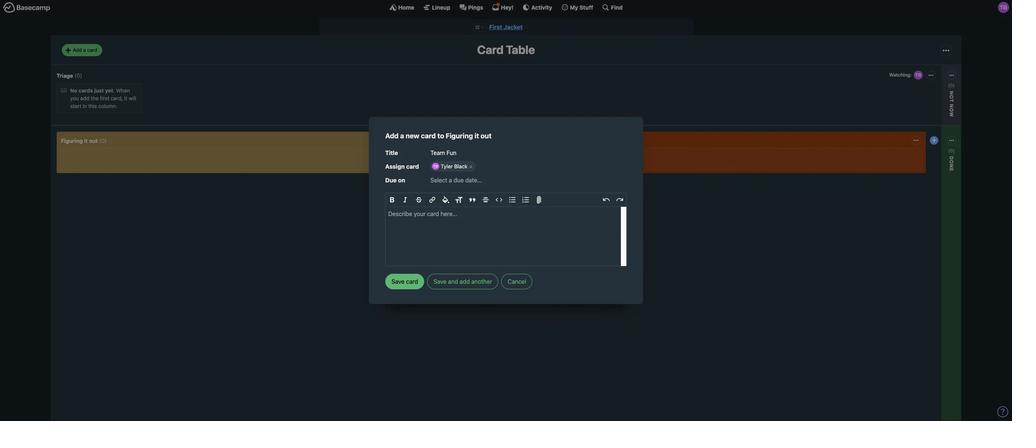 Task type: vqa. For each thing, say whether or not it's contained in the screenshot.
E at the top
yes



Task type: describe. For each thing, give the bounding box(es) containing it.
2 vertical spatial watching:
[[905, 162, 929, 169]]

my stuff
[[570, 4, 594, 11]]

.
[[113, 88, 115, 94]]

table
[[506, 43, 535, 57]]

due on
[[385, 177, 405, 184]]

first jacket link
[[489, 24, 523, 30]]

add a card
[[73, 47, 97, 53]]

add a new card to figuring it out
[[385, 132, 492, 140]]

pings
[[468, 4, 483, 11]]

another
[[472, 279, 492, 285]]

(0) up d
[[949, 148, 955, 154]]

1 n from the top
[[949, 104, 955, 108]]

. when you add the first card, it will start in this column.
[[70, 88, 136, 109]]

lineup
[[432, 4, 451, 11]]

home link
[[390, 4, 414, 11]]

save and add another button
[[427, 274, 499, 290]]

and
[[448, 279, 458, 285]]

cards
[[79, 88, 93, 94]]

to
[[438, 132, 444, 140]]

triage
[[57, 72, 73, 79]]

stuff
[[580, 4, 594, 11]]

d o n e
[[949, 156, 955, 172]]

my stuff button
[[561, 4, 594, 11]]

on
[[398, 177, 405, 184]]

a for card
[[83, 47, 86, 53]]

card inside add a card link
[[87, 47, 97, 53]]

hey! button
[[492, 4, 514, 11]]

w
[[949, 112, 955, 117]]

yet
[[105, 88, 113, 94]]

new
[[406, 132, 420, 140]]

no
[[70, 88, 77, 94]]

t
[[949, 99, 955, 103]]

assign
[[385, 163, 405, 170]]

cancel link
[[502, 274, 533, 290]]

d
[[949, 156, 955, 160]]

2 horizontal spatial it
[[475, 132, 479, 140]]

no cards just yet
[[70, 88, 113, 94]]

Type names to assign… text field
[[476, 162, 627, 172]]

the
[[91, 95, 99, 102]]

add card
[[433, 200, 454, 206]]

cancel
[[508, 279, 526, 285]]

jacket
[[504, 24, 523, 30]]

save
[[434, 279, 447, 285]]

× link
[[467, 163, 475, 170]]

2 vertical spatial tyler black image
[[473, 152, 483, 162]]

pings button
[[459, 4, 483, 11]]

column.
[[98, 103, 117, 109]]

assign card
[[385, 163, 419, 170]]

×
[[469, 163, 473, 170]]

main element
[[0, 0, 1013, 14]]

color it orange image
[[447, 178, 453, 184]]

Type a card title… text field
[[431, 147, 627, 159]]

1 vertical spatial tyler black image
[[914, 70, 924, 80]]

in
[[83, 103, 87, 109]]

add for add card
[[433, 200, 442, 206]]

switch accounts image
[[3, 2, 50, 13]]

card inside add card link
[[444, 200, 454, 206]]

(0) right triage "link"
[[75, 72, 82, 79]]

triage link
[[57, 72, 73, 79]]

color it pink image
[[462, 178, 468, 184]]

tyler
[[441, 163, 453, 170]]

0 horizontal spatial out
[[89, 137, 98, 144]]

first
[[489, 24, 502, 30]]



Task type: locate. For each thing, give the bounding box(es) containing it.
add for add a new card to figuring it out
[[385, 132, 399, 140]]

option group
[[431, 176, 483, 194]]

add inside . when you add the first card, it will start in this column.
[[80, 95, 89, 102]]

1 horizontal spatial it
[[124, 95, 127, 102]]

find
[[611, 4, 623, 11]]

1 horizontal spatial add
[[385, 132, 399, 140]]

1 vertical spatial watching:
[[433, 154, 457, 160]]

card
[[87, 47, 97, 53], [421, 132, 436, 140], [406, 163, 419, 170], [444, 200, 454, 206]]

o up e
[[949, 160, 955, 164]]

n down t
[[949, 104, 955, 108]]

it left will
[[124, 95, 127, 102]]

a for new
[[400, 132, 404, 140]]

first
[[100, 95, 109, 102]]

1 o from the top
[[949, 95, 955, 99]]

2 vertical spatial o
[[949, 160, 955, 164]]

0 horizontal spatial figuring
[[61, 137, 83, 144]]

2 n from the top
[[949, 164, 955, 168]]

add for add a card
[[73, 47, 82, 53]]

card table
[[477, 43, 535, 57]]

2 horizontal spatial tyler black image
[[998, 2, 1010, 13]]

add
[[73, 47, 82, 53], [385, 132, 399, 140], [433, 200, 442, 206]]

add card link
[[431, 198, 483, 207]]

black
[[454, 163, 468, 170]]

None submit
[[903, 106, 955, 115], [431, 163, 483, 172], [903, 171, 955, 181], [431, 211, 483, 221], [385, 274, 425, 290], [903, 106, 955, 115], [431, 163, 483, 172], [903, 171, 955, 181], [431, 211, 483, 221], [385, 274, 425, 290]]

it up × link
[[475, 132, 479, 140]]

o
[[949, 95, 955, 99], [949, 108, 955, 112], [949, 160, 955, 164]]

0 vertical spatial o
[[949, 95, 955, 99]]

add a card link
[[62, 44, 102, 56]]

o for d o n e
[[949, 160, 955, 164]]

it inside . when you add the first card, it will start in this column.
[[124, 95, 127, 102]]

1 vertical spatial n
[[949, 164, 955, 168]]

add up title
[[385, 132, 399, 140]]

1 vertical spatial a
[[400, 132, 404, 140]]

(0) up the n
[[949, 83, 955, 88]]

activity
[[532, 4, 552, 11]]

start
[[70, 103, 81, 109]]

out
[[481, 132, 492, 140], [89, 137, 98, 144]]

this
[[88, 103, 97, 109]]

due
[[385, 177, 397, 184]]

triage (0)
[[57, 72, 82, 79]]

lineup link
[[423, 4, 451, 11]]

2 o from the top
[[949, 108, 955, 112]]

just
[[94, 88, 104, 94]]

add up in
[[80, 95, 89, 102]]

0 vertical spatial tyler black image
[[998, 2, 1010, 13]]

1 vertical spatial add
[[460, 279, 470, 285]]

o up w
[[949, 95, 955, 99]]

1 horizontal spatial tyler black image
[[914, 70, 924, 80]]

home
[[398, 4, 414, 11]]

color it blue image
[[433, 186, 438, 192]]

n
[[949, 91, 955, 95]]

it
[[124, 95, 127, 102], [475, 132, 479, 140], [84, 137, 88, 144]]

color it white image
[[433, 178, 438, 184]]

1 horizontal spatial a
[[400, 132, 404, 140]]

Describe your card here… text field
[[386, 207, 627, 266]]

1 vertical spatial add
[[385, 132, 399, 140]]

it down in
[[84, 137, 88, 144]]

(0)
[[75, 72, 82, 79], [949, 83, 955, 88], [99, 137, 107, 144], [949, 148, 955, 154]]

color it yellow image
[[440, 178, 446, 184]]

2 vertical spatial add
[[433, 200, 442, 206]]

n down d
[[949, 164, 955, 168]]

save and add another
[[434, 279, 492, 285]]

0 horizontal spatial add
[[73, 47, 82, 53]]

0 horizontal spatial a
[[83, 47, 86, 53]]

tyler black image
[[998, 2, 1010, 13], [914, 70, 924, 80], [473, 152, 483, 162]]

figuring right to at the top left of the page
[[446, 132, 473, 140]]

0 vertical spatial add
[[80, 95, 89, 102]]

0 vertical spatial add
[[73, 47, 82, 53]]

a
[[83, 47, 86, 53], [400, 132, 404, 140]]

color it brown image
[[447, 186, 453, 192]]

card
[[477, 43, 504, 57]]

figuring down 'start'
[[61, 137, 83, 144]]

0 vertical spatial a
[[83, 47, 86, 53]]

1 horizontal spatial add
[[460, 279, 470, 285]]

my
[[570, 4, 578, 11]]

(0) right figuring it out link
[[99, 137, 107, 144]]

Select a due date… text field
[[431, 174, 627, 186]]

0 horizontal spatial add
[[80, 95, 89, 102]]

add down color it blue "image" on the top left of page
[[433, 200, 442, 206]]

0 vertical spatial watching:
[[890, 72, 912, 78]]

0 horizontal spatial it
[[84, 137, 88, 144]]

n o t n o w
[[949, 91, 955, 117]]

add right and
[[460, 279, 470, 285]]

add up triage (0)
[[73, 47, 82, 53]]

1 vertical spatial o
[[949, 108, 955, 112]]

color it green image
[[440, 186, 446, 192]]

o for n o t n o w
[[949, 95, 955, 99]]

add inside button
[[460, 279, 470, 285]]

e
[[949, 168, 955, 172]]

activity link
[[523, 4, 552, 11]]

figuring
[[446, 132, 473, 140], [61, 137, 83, 144]]

color it red image
[[455, 178, 461, 184]]

hey!
[[501, 4, 514, 11]]

you
[[70, 95, 79, 102]]

1 horizontal spatial out
[[481, 132, 492, 140]]

figuring it out (0)
[[61, 137, 107, 144]]

n
[[949, 104, 955, 108], [949, 164, 955, 168]]

tyler black ×
[[441, 163, 473, 170]]

0 vertical spatial n
[[949, 104, 955, 108]]

watching:
[[890, 72, 912, 78], [433, 154, 457, 160], [905, 162, 929, 169]]

0 horizontal spatial tyler black image
[[473, 152, 483, 162]]

when
[[116, 88, 130, 94]]

1 horizontal spatial figuring
[[446, 132, 473, 140]]

will
[[129, 95, 136, 102]]

find button
[[602, 4, 623, 11]]

o down t
[[949, 108, 955, 112]]

2 horizontal spatial add
[[433, 200, 442, 206]]

3 o from the top
[[949, 160, 955, 164]]

card,
[[111, 95, 123, 102]]

first jacket
[[489, 24, 523, 30]]

color it purple image
[[470, 178, 476, 184]]

title
[[385, 150, 398, 156]]

add
[[80, 95, 89, 102], [460, 279, 470, 285]]

figuring it out link
[[61, 137, 98, 144]]



